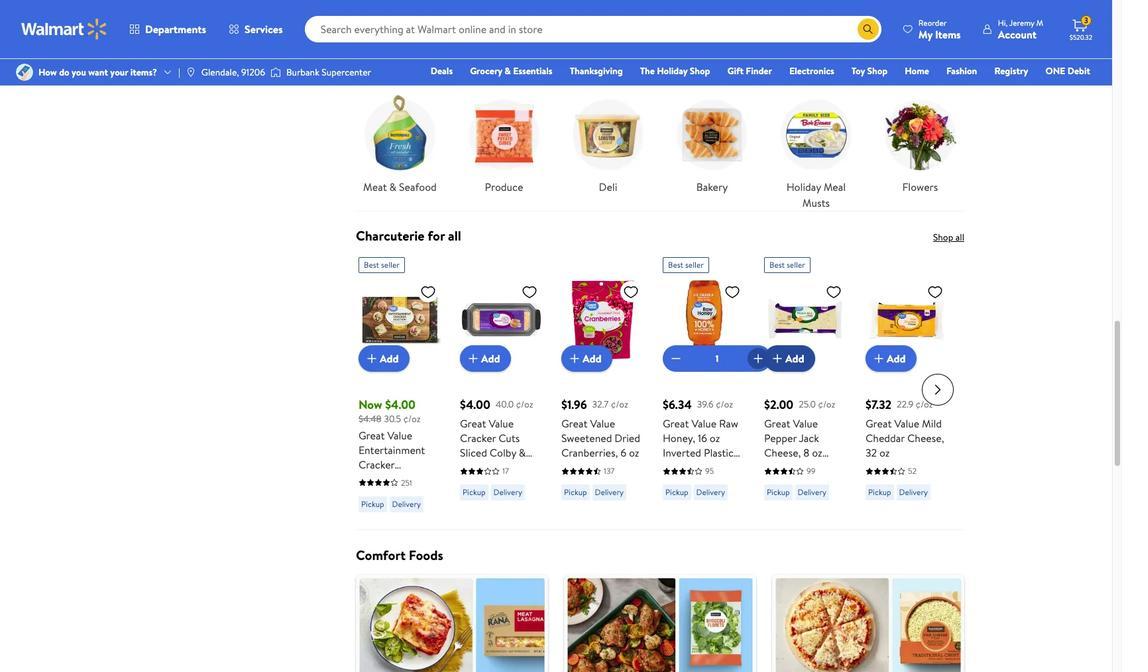 Task type: locate. For each thing, give the bounding box(es) containing it.
add to cart image for $1.96
[[567, 351, 583, 367]]

1 add button from the left
[[359, 345, 409, 372]]

grocery & essentials link
[[464, 64, 559, 78]]

seafood
[[939, 17, 972, 30], [399, 180, 437, 194]]

oz right 32
[[880, 446, 890, 460]]

meat
[[363, 180, 387, 194]]

3 add to cart image from the left
[[770, 351, 786, 367]]

value down 39.6
[[692, 416, 717, 431]]

seller up great value pepper jack cheese, 8 oz block (plastic packaging) image at the right of page
[[787, 259, 805, 271]]

cracker up the monterey
[[460, 431, 496, 446]]

1 vertical spatial holiday
[[787, 180, 821, 194]]

deli
[[599, 180, 617, 194]]

gift finder
[[728, 64, 772, 78]]

list for fresh picks
[[348, 80, 973, 211]]

toy
[[852, 64, 865, 78]]

plant-base alternatives link
[[523, 10, 635, 37]]

value inside $7.32 22.9 ¢/oz great value mild cheddar cheese, 32 oz
[[895, 416, 920, 431]]

add up now
[[380, 351, 399, 366]]

add to favorites list, great value pepper jack cheese, 8 oz block (plastic packaging) image
[[826, 284, 842, 300]]

0 horizontal spatial add to cart image
[[364, 351, 380, 367]]

account
[[998, 27, 1037, 41]]

list item
[[348, 575, 556, 672], [556, 575, 764, 672], [764, 575, 973, 672]]

value down 25.0
[[793, 416, 818, 431]]

add button
[[359, 345, 409, 372], [460, 345, 511, 372], [562, 345, 612, 372], [764, 345, 815, 372], [866, 345, 917, 372]]

0 horizontal spatial jack
[[507, 460, 527, 475]]

0 vertical spatial holiday
[[657, 64, 688, 78]]

2 horizontal spatial cheese,
[[908, 431, 944, 446]]

 image
[[186, 67, 196, 78]]

0 horizontal spatial best
[[364, 259, 379, 271]]

0 vertical spatial list
[[348, 80, 973, 211]]

99
[[807, 465, 816, 477]]

0 horizontal spatial holiday
[[657, 64, 688, 78]]

&
[[778, 17, 784, 30], [505, 64, 511, 78], [390, 180, 397, 194], [519, 446, 526, 460]]

6 product group from the left
[[866, 252, 949, 524]]

departments
[[145, 22, 206, 36]]

sweetened
[[562, 431, 612, 446]]

add to cart image up "$7.32"
[[871, 351, 887, 367]]

colby
[[490, 446, 516, 460]]

pork
[[893, 17, 912, 30]]

cuts
[[499, 431, 520, 446]]

value inside '$2.00 25.0 ¢/oz great value pepper jack cheese, 8 oz block (plastic packaging)'
[[793, 416, 818, 431]]

cracker inside $4.00 40.0 ¢/oz great value cracker cuts sliced colby & monterey jack cheese, 10 oz
[[460, 431, 496, 446]]

pickup down the monterey
[[463, 487, 486, 498]]

39.6
[[697, 398, 714, 411]]

¢/oz right 30.5
[[403, 412, 421, 426]]

fresh left vegetables
[[367, 17, 389, 30]]

5 add from the left
[[887, 351, 906, 366]]

cracker
[[460, 431, 496, 446], [359, 457, 395, 472]]

52
[[908, 465, 917, 477]]

& inside grocery & essentials link
[[505, 64, 511, 78]]

glendale,
[[201, 66, 239, 79]]

1 add to cart image from the left
[[567, 351, 583, 367]]

list
[[348, 80, 973, 211], [348, 575, 973, 672]]

great for $6.34
[[663, 416, 689, 431]]

1 horizontal spatial add to cart image
[[465, 351, 481, 367]]

gift
[[728, 64, 744, 78]]

3 seller from the left
[[787, 259, 805, 271]]

add up 32.7
[[583, 351, 602, 366]]

5 add button from the left
[[866, 345, 917, 372]]

3 add button from the left
[[562, 345, 612, 372]]

1 vertical spatial cracker
[[359, 457, 395, 472]]

shop up add to favorites list, great value mild cheddar cheese, 32 oz image at the top of the page
[[933, 231, 954, 244]]

cheese, left 8
[[764, 446, 801, 460]]

add right increase quantity great value raw honey, 16 oz inverted plastic bottle, current quantity 1 icon
[[786, 351, 805, 366]]

great down the '$2.00'
[[764, 416, 791, 431]]

you
[[72, 66, 86, 79]]

jack inside $4.00 40.0 ¢/oz great value cracker cuts sliced colby & monterey jack cheese, 10 oz
[[507, 460, 527, 475]]

2 product group from the left
[[460, 252, 543, 524]]

& inside meat & seafood link
[[390, 180, 397, 194]]

best down charcuterie at the top of the page
[[364, 259, 379, 271]]

deals
[[431, 64, 453, 78]]

1 product group from the left
[[359, 252, 442, 524]]

oz right 10
[[512, 475, 522, 489]]

value for $7.32
[[895, 416, 920, 431]]

delivery
[[494, 487, 522, 498], [595, 487, 624, 498], [697, 487, 725, 498], [798, 487, 827, 498], [899, 487, 928, 498], [392, 498, 421, 510]]

0 horizontal spatial seller
[[381, 259, 400, 271]]

2 $4.00 from the left
[[460, 397, 490, 413]]

product group containing $6.34
[[663, 252, 772, 524]]

0 horizontal spatial add to cart image
[[567, 351, 583, 367]]

0 vertical spatial cracker
[[460, 431, 496, 446]]

chicken
[[834, 17, 867, 30]]

oz inside '$2.00 25.0 ¢/oz great value pepper jack cheese, 8 oz block (plastic packaging)'
[[812, 446, 823, 460]]

5 product group from the left
[[764, 252, 847, 524]]

great inside $6.34 39.6 ¢/oz great value raw honey, 16 oz inverted plastic bottle
[[663, 416, 689, 431]]

search icon image
[[863, 24, 874, 34]]

cracker inside now $4.00 $4.48 30.5 ¢/oz great value entertainment cracker selection, 13.1 oz.
[[359, 457, 395, 472]]

value down 32.7
[[590, 416, 615, 431]]

great for $4.00
[[460, 416, 486, 431]]

add
[[380, 351, 399, 366], [481, 351, 500, 366], [583, 351, 602, 366], [786, 351, 805, 366], [887, 351, 906, 366]]

¢/oz inside $6.34 39.6 ¢/oz great value raw honey, 16 oz inverted plastic bottle
[[716, 398, 733, 411]]

1 horizontal spatial cheese,
[[764, 446, 801, 460]]

 image left how
[[16, 64, 33, 81]]

& right colby
[[519, 446, 526, 460]]

great value raw honey, 16 oz inverted plastic bottle image
[[663, 278, 746, 361]]

¢/oz inside now $4.00 $4.48 30.5 ¢/oz great value entertainment cracker selection, 13.1 oz.
[[403, 412, 421, 426]]

1
[[716, 352, 719, 365]]

1 best from the left
[[364, 259, 379, 271]]

salad kits and bowls link
[[641, 10, 741, 37]]

$6.34
[[663, 397, 692, 413]]

oz for $1.96
[[629, 446, 639, 460]]

cracker left 13.1
[[359, 457, 395, 472]]

salad
[[651, 17, 672, 30]]

best for now
[[364, 259, 379, 271]]

add to favorites list, great value mild cheddar cheese, 32 oz image
[[928, 284, 943, 300]]

3 best seller from the left
[[770, 259, 805, 271]]

1 horizontal spatial seller
[[686, 259, 704, 271]]

add for 52
[[887, 351, 906, 366]]

 image
[[16, 64, 33, 81], [271, 66, 281, 79]]

shop all link
[[933, 231, 965, 244]]

2 horizontal spatial seller
[[787, 259, 805, 271]]

¢/oz right 39.6
[[716, 398, 733, 411]]

0 vertical spatial seafood
[[939, 17, 972, 30]]

2 add button from the left
[[460, 345, 511, 372]]

shop left gift
[[690, 64, 710, 78]]

seller for $2.00
[[787, 259, 805, 271]]

great inside $1.96 32.7 ¢/oz great value sweetened dried cranberries, 6 oz
[[562, 416, 588, 431]]

value down 30.5
[[387, 428, 412, 443]]

product group containing $2.00
[[764, 252, 847, 524]]

hi, jeremy m account
[[998, 17, 1044, 41]]

product group containing $1.96
[[562, 252, 644, 524]]

95
[[705, 465, 714, 477]]

1 horizontal spatial cracker
[[460, 431, 496, 446]]

shop all
[[933, 231, 965, 244]]

3 best from the left
[[770, 259, 785, 271]]

3 product group from the left
[[562, 252, 644, 524]]

great inside '$2.00 25.0 ¢/oz great value pepper jack cheese, 8 oz block (plastic packaging)'
[[764, 416, 791, 431]]

services button
[[218, 13, 294, 45]]

chicken link
[[824, 10, 878, 37]]

holiday up musts
[[787, 180, 821, 194]]

seafood inside meat & seafood link
[[399, 180, 437, 194]]

best up great value pepper jack cheese, 8 oz block (plastic packaging) image at the right of page
[[770, 259, 785, 271]]

add button up 32.7
[[562, 345, 612, 372]]

add up 22.9
[[887, 351, 906, 366]]

value down 22.9
[[895, 416, 920, 431]]

great down $1.96
[[562, 416, 588, 431]]

& inside beef & lamb link
[[778, 17, 784, 30]]

1 add to cart image from the left
[[364, 351, 380, 367]]

oz inside $6.34 39.6 ¢/oz great value raw honey, 16 oz inverted plastic bottle
[[710, 431, 720, 446]]

137
[[604, 465, 615, 477]]

value down 40.0
[[489, 416, 514, 431]]

fresh left picks on the left of page
[[356, 63, 387, 81]]

¢/oz right 32.7
[[611, 398, 628, 411]]

product group
[[359, 252, 442, 524], [460, 252, 543, 524], [562, 252, 644, 524], [663, 252, 772, 524], [764, 252, 847, 524], [866, 252, 949, 524]]

1 horizontal spatial holiday
[[787, 180, 821, 194]]

next slide for navpills list image
[[922, 7, 954, 39]]

2 add to cart image from the left
[[465, 351, 481, 367]]

reorder my items
[[919, 17, 961, 41]]

¢/oz inside $4.00 40.0 ¢/oz great value cracker cuts sliced colby & monterey jack cheese, 10 oz
[[516, 398, 533, 411]]

great for $7.32
[[866, 416, 892, 431]]

best for $2.00
[[770, 259, 785, 271]]

32.7
[[592, 398, 609, 411]]

2 horizontal spatial best
[[770, 259, 785, 271]]

¢/oz inside $1.96 32.7 ¢/oz great value sweetened dried cranberries, 6 oz
[[611, 398, 628, 411]]

$6.34 39.6 ¢/oz great value raw honey, 16 oz inverted plastic bottle
[[663, 397, 738, 475]]

2 horizontal spatial best seller
[[770, 259, 805, 271]]

8
[[804, 446, 810, 460]]

value inside $1.96 32.7 ¢/oz great value sweetened dried cranberries, 6 oz
[[590, 416, 615, 431]]

great down "$7.32"
[[866, 416, 892, 431]]

plastic
[[704, 446, 734, 460]]

& right "meat"
[[390, 180, 397, 194]]

great inside $7.32 22.9 ¢/oz great value mild cheddar cheese, 32 oz
[[866, 416, 892, 431]]

¢/oz inside $7.32 22.9 ¢/oz great value mild cheddar cheese, 32 oz
[[916, 398, 933, 411]]

1 horizontal spatial best seller
[[668, 259, 704, 271]]

your
[[110, 66, 128, 79]]

delivery down 137
[[595, 487, 624, 498]]

jack right pepper
[[799, 431, 819, 446]]

1 best seller from the left
[[364, 259, 400, 271]]

value for $6.34
[[692, 416, 717, 431]]

oz for $7.32
[[880, 446, 890, 460]]

1 vertical spatial list
[[348, 575, 973, 672]]

0 horizontal spatial cheese,
[[460, 475, 497, 489]]

0 vertical spatial jack
[[799, 431, 819, 446]]

1 $4.00 from the left
[[385, 397, 416, 413]]

0 horizontal spatial $4.00
[[385, 397, 416, 413]]

0 horizontal spatial shop
[[690, 64, 710, 78]]

0 horizontal spatial  image
[[16, 64, 33, 81]]

1 horizontal spatial add to cart image
[[871, 351, 887, 367]]

0 horizontal spatial cracker
[[359, 457, 395, 472]]

fresh left fruits at the left top of page
[[460, 17, 482, 30]]

add to cart image for $7.32
[[871, 351, 887, 367]]

3 add from the left
[[583, 351, 602, 366]]

add button up 40.0
[[460, 345, 511, 372]]

best seller for now
[[364, 259, 400, 271]]

product group containing now $4.00
[[359, 252, 442, 524]]

jack down the cuts
[[507, 460, 527, 475]]

fresh for fresh picks
[[356, 63, 387, 81]]

oz inside $4.00 40.0 ¢/oz great value cracker cuts sliced colby & monterey jack cheese, 10 oz
[[512, 475, 522, 489]]

add button for 137
[[562, 345, 612, 372]]

great value pepper jack cheese, 8 oz block (plastic packaging) image
[[764, 278, 847, 361]]

4 add from the left
[[786, 351, 805, 366]]

¢/oz right 25.0
[[818, 398, 836, 411]]

product group containing $4.00
[[460, 252, 543, 524]]

value for $2.00
[[793, 416, 818, 431]]

1 horizontal spatial seafood
[[939, 17, 972, 30]]

add to cart image up $1.96
[[567, 351, 583, 367]]

0 horizontal spatial seafood
[[399, 180, 437, 194]]

13.1
[[407, 472, 420, 486]]

1 vertical spatial jack
[[507, 460, 527, 475]]

¢/oz right 40.0
[[516, 398, 533, 411]]

value inside $4.00 40.0 ¢/oz great value cracker cuts sliced colby & monterey jack cheese, 10 oz
[[489, 416, 514, 431]]

holiday right the in the right of the page
[[657, 64, 688, 78]]

oz for $2.00
[[812, 446, 823, 460]]

now $4.00 $4.48 30.5 ¢/oz great value entertainment cracker selection, 13.1 oz.
[[359, 397, 438, 486]]

oz right 8
[[812, 446, 823, 460]]

alternatives
[[578, 17, 625, 30]]

fresh for fresh vegetables
[[367, 17, 389, 30]]

¢/oz inside '$2.00 25.0 ¢/oz great value pepper jack cheese, 8 oz block (plastic packaging)'
[[818, 398, 836, 411]]

1 seller from the left
[[381, 259, 400, 271]]

gift finder link
[[722, 64, 778, 78]]

great inside $4.00 40.0 ¢/oz great value cracker cuts sliced colby & monterey jack cheese, 10 oz
[[460, 416, 486, 431]]

best seller up great value pepper jack cheese, 8 oz block (plastic packaging) image at the right of page
[[770, 259, 805, 271]]

jack
[[799, 431, 819, 446], [507, 460, 527, 475]]

oz right 6
[[629, 446, 639, 460]]

40.0
[[496, 398, 514, 411]]

91206
[[241, 66, 265, 79]]

increase quantity great value raw honey, 16 oz inverted plastic bottle, current quantity 1 image
[[750, 351, 766, 367]]

meat & seafood link
[[356, 91, 444, 195]]

add up 40.0
[[481, 351, 500, 366]]

1 horizontal spatial  image
[[271, 66, 281, 79]]

oz
[[710, 431, 720, 446], [629, 446, 639, 460], [812, 446, 823, 460], [880, 446, 890, 460], [512, 475, 522, 489]]

shop right toy
[[867, 64, 888, 78]]

best seller
[[364, 259, 400, 271], [668, 259, 704, 271], [770, 259, 805, 271]]

2 add from the left
[[481, 351, 500, 366]]

walmart image
[[21, 19, 107, 40]]

home link
[[899, 64, 935, 78]]

2 list item from the left
[[556, 575, 764, 672]]

pickup
[[463, 487, 486, 498], [564, 487, 587, 498], [666, 487, 689, 498], [767, 487, 790, 498], [869, 487, 891, 498], [361, 498, 384, 510]]

2 horizontal spatial add to cart image
[[770, 351, 786, 367]]

& right beef
[[778, 17, 784, 30]]

deli link
[[564, 91, 652, 195]]

¢/oz right 22.9
[[916, 398, 933, 411]]

cheese, up 52
[[908, 431, 944, 446]]

reorder
[[919, 17, 947, 28]]

delivery down 95
[[697, 487, 725, 498]]

seafood link
[[928, 10, 982, 37]]

seller up great value raw honey, 16 oz inverted plastic bottle image
[[686, 259, 704, 271]]

seller down charcuterie at the top of the page
[[381, 259, 400, 271]]

beef & lamb link
[[746, 10, 819, 37]]

add button up the '$2.00'
[[764, 345, 815, 372]]

delivery down 52
[[899, 487, 928, 498]]

0 horizontal spatial best seller
[[364, 259, 400, 271]]

all
[[448, 227, 461, 245], [956, 231, 965, 244]]

great down $6.34
[[663, 416, 689, 431]]

shop
[[690, 64, 710, 78], [867, 64, 888, 78], [933, 231, 954, 244]]

best seller down charcuterie at the top of the page
[[364, 259, 400, 271]]

add to cart image
[[364, 351, 380, 367], [465, 351, 481, 367], [770, 351, 786, 367]]

comfort foods
[[356, 546, 443, 564]]

cheese, inside $7.32 22.9 ¢/oz great value mild cheddar cheese, 32 oz
[[908, 431, 944, 446]]

 image for how do you want your items?
[[16, 64, 33, 81]]

pickup down cranberries,
[[564, 487, 587, 498]]

add button for delivery
[[460, 345, 511, 372]]

best up great value raw honey, 16 oz inverted plastic bottle image
[[668, 259, 684, 271]]

walmart+
[[1051, 83, 1091, 96]]

Walmart Site-Wide search field
[[305, 16, 882, 42]]

1 horizontal spatial all
[[956, 231, 965, 244]]

bowls
[[707, 17, 730, 30]]

add button up "$7.32"
[[866, 345, 917, 372]]

toy shop
[[852, 64, 888, 78]]

251
[[401, 477, 412, 488]]

vegetables
[[391, 17, 434, 30]]

list containing meat & seafood
[[348, 80, 973, 211]]

add button up now
[[359, 345, 409, 372]]

2 add to cart image from the left
[[871, 351, 887, 367]]

pepper
[[764, 431, 797, 446]]

cheese, left 10
[[460, 475, 497, 489]]

best seller up great value raw honey, 16 oz inverted plastic bottle image
[[668, 259, 704, 271]]

value inside $6.34 39.6 ¢/oz great value raw honey, 16 oz inverted plastic bottle
[[692, 416, 717, 431]]

add to cart image
[[567, 351, 583, 367], [871, 351, 887, 367]]

& right the grocery
[[505, 64, 511, 78]]

$4.00 inside now $4.00 $4.48 30.5 ¢/oz great value entertainment cracker selection, 13.1 oz.
[[385, 397, 416, 413]]

$4.00 right now
[[385, 397, 416, 413]]

$4.00 left 40.0
[[460, 397, 490, 413]]

oz inside $7.32 22.9 ¢/oz great value mild cheddar cheese, 32 oz
[[880, 446, 890, 460]]

oz inside $1.96 32.7 ¢/oz great value sweetened dried cranberries, 6 oz
[[629, 446, 639, 460]]

add to favorites list, great value cracker cuts sliced colby & monterey jack cheese, 10 oz image
[[522, 284, 538, 300]]

great up sliced
[[460, 416, 486, 431]]

2 list from the top
[[348, 575, 973, 672]]

¢/oz for $7.32
[[916, 398, 933, 411]]

4 product group from the left
[[663, 252, 772, 524]]

oz right 16
[[710, 431, 720, 446]]

lamb
[[786, 17, 808, 30]]

1 horizontal spatial best
[[668, 259, 684, 271]]

 image right 91206
[[271, 66, 281, 79]]

value for $4.00
[[489, 416, 514, 431]]

meat & seafood
[[363, 180, 437, 194]]

1 list from the top
[[348, 80, 973, 211]]

1 vertical spatial seafood
[[399, 180, 437, 194]]

& inside $4.00 40.0 ¢/oz great value cracker cuts sliced colby & monterey jack cheese, 10 oz
[[519, 446, 526, 460]]

1 horizontal spatial $4.00
[[460, 397, 490, 413]]

$4.00 inside $4.00 40.0 ¢/oz great value cracker cuts sliced colby & monterey jack cheese, 10 oz
[[460, 397, 490, 413]]

1 horizontal spatial jack
[[799, 431, 819, 446]]

one debit link
[[1040, 64, 1097, 78]]

monterey
[[460, 460, 505, 475]]

jack inside '$2.00 25.0 ¢/oz great value pepper jack cheese, 8 oz block (plastic packaging)'
[[799, 431, 819, 446]]

cheese, inside '$2.00 25.0 ¢/oz great value pepper jack cheese, 8 oz block (plastic packaging)'
[[764, 446, 801, 460]]

great down $4.48
[[359, 428, 385, 443]]



Task type: vqa. For each thing, say whether or not it's contained in the screenshot.
Toy
yes



Task type: describe. For each thing, give the bounding box(es) containing it.
product group containing $7.32
[[866, 252, 949, 524]]

charcuterie
[[356, 227, 425, 245]]

3 list item from the left
[[764, 575, 973, 672]]

burbank
[[286, 66, 320, 79]]

value for $1.96
[[590, 416, 615, 431]]

fashion
[[947, 64, 977, 78]]

foods
[[409, 546, 443, 564]]

meal
[[824, 180, 846, 194]]

cheddar
[[866, 431, 905, 446]]

m
[[1037, 17, 1044, 28]]

add to favorites list, great value entertainment cracker selection, 13.1 oz. image
[[420, 284, 436, 300]]

pickup down 32
[[869, 487, 891, 498]]

services
[[245, 22, 283, 36]]

fruits
[[485, 17, 507, 30]]

$7.32
[[866, 397, 892, 413]]

great value entertainment cracker selection, 13.1 oz. image
[[359, 278, 442, 361]]

add to cart image for $2.00
[[770, 351, 786, 367]]

debit
[[1068, 64, 1091, 78]]

bakery link
[[668, 91, 756, 195]]

departments button
[[118, 13, 218, 45]]

cheese, for $7.32
[[908, 431, 944, 446]]

1 add from the left
[[380, 351, 399, 366]]

mild
[[922, 416, 942, 431]]

holiday inside holiday meal musts
[[787, 180, 821, 194]]

¢/oz for $2.00
[[818, 398, 836, 411]]

sliced
[[460, 446, 487, 460]]

pickup down the bottle
[[666, 487, 689, 498]]

great value cracker cuts sliced colby & monterey jack cheese, 10 oz image
[[460, 278, 543, 361]]

1 list item from the left
[[348, 575, 556, 672]]

fresh fruits
[[460, 17, 507, 30]]

32
[[866, 446, 877, 460]]

add for 137
[[583, 351, 602, 366]]

great inside now $4.00 $4.48 30.5 ¢/oz great value entertainment cracker selection, 13.1 oz.
[[359, 428, 385, 443]]

$2.00 25.0 ¢/oz great value pepper jack cheese, 8 oz block (plastic packaging)
[[764, 397, 836, 489]]

great value sweetened dried cranberries, 6 oz image
[[562, 278, 644, 361]]

pickup down block
[[767, 487, 790, 498]]

2 seller from the left
[[686, 259, 704, 271]]

2 best seller from the left
[[668, 259, 704, 271]]

essentials
[[513, 64, 553, 78]]

delivery down 251
[[392, 498, 421, 510]]

seafood inside seafood link
[[939, 17, 972, 30]]

Search search field
[[305, 16, 882, 42]]

add for delivery
[[481, 351, 500, 366]]

2 horizontal spatial shop
[[933, 231, 954, 244]]

2 best from the left
[[668, 259, 684, 271]]

oz.
[[423, 472, 438, 486]]

the
[[640, 64, 655, 78]]

delivery down 17
[[494, 487, 522, 498]]

fresh for fresh fruits
[[460, 17, 482, 30]]

for
[[428, 227, 445, 245]]

registry link
[[989, 64, 1035, 78]]

add button for 52
[[866, 345, 917, 372]]

& for lamb
[[778, 17, 784, 30]]

toy shop link
[[846, 64, 894, 78]]

now
[[359, 397, 382, 413]]

$4.00 40.0 ¢/oz great value cracker cuts sliced colby & monterey jack cheese, 10 oz
[[460, 397, 533, 489]]

bakery
[[697, 180, 728, 194]]

flowers
[[903, 180, 938, 194]]

list for comfort foods
[[348, 575, 973, 672]]

registry
[[995, 64, 1029, 78]]

my
[[919, 27, 933, 41]]

picks
[[391, 63, 421, 81]]

0 horizontal spatial all
[[448, 227, 461, 245]]

plant-base alternatives
[[534, 17, 625, 30]]

items?
[[130, 66, 157, 79]]

one
[[1046, 64, 1066, 78]]

17
[[503, 465, 509, 477]]

30.5
[[384, 412, 401, 426]]

beef
[[757, 17, 776, 30]]

great for $1.96
[[562, 416, 588, 431]]

honey,
[[663, 431, 695, 446]]

delivery down 99
[[798, 487, 827, 498]]

the holiday shop link
[[634, 64, 716, 78]]

16
[[698, 431, 707, 446]]

seller for now
[[381, 259, 400, 271]]

plant-
[[534, 17, 558, 30]]

cheese, inside $4.00 40.0 ¢/oz great value cracker cuts sliced colby & monterey jack cheese, 10 oz
[[460, 475, 497, 489]]

next slide for product carousel list image
[[922, 374, 954, 405]]

kits
[[675, 17, 689, 30]]

fashion link
[[941, 64, 983, 78]]

entertainment
[[359, 443, 425, 457]]

one debit walmart+
[[1046, 64, 1091, 96]]

jeremy
[[1010, 17, 1035, 28]]

25.0
[[799, 398, 816, 411]]

add to favorites list, great value sweetened dried cranberries, 6 oz image
[[623, 284, 639, 300]]

great for $2.00
[[764, 416, 791, 431]]

musts
[[803, 196, 830, 210]]

raw
[[719, 416, 738, 431]]

 image for burbank supercenter
[[271, 66, 281, 79]]

10
[[499, 475, 509, 489]]

$4.48
[[359, 412, 381, 426]]

$2.00
[[764, 397, 794, 413]]

¢/oz for $1.96
[[611, 398, 628, 411]]

thanksgiving link
[[564, 64, 629, 78]]

4 add button from the left
[[764, 345, 815, 372]]

comfort
[[356, 546, 406, 564]]

produce link
[[460, 91, 548, 195]]

$7.32 22.9 ¢/oz great value mild cheddar cheese, 32 oz
[[866, 397, 944, 460]]

3 $520.32
[[1070, 15, 1093, 42]]

grocery & essentials
[[470, 64, 553, 78]]

add to cart image for now
[[364, 351, 380, 367]]

$1.96
[[562, 397, 587, 413]]

value inside now $4.00 $4.48 30.5 ¢/oz great value entertainment cracker selection, 13.1 oz.
[[387, 428, 412, 443]]

¢/oz for $4.00
[[516, 398, 533, 411]]

electronics link
[[784, 64, 841, 78]]

best seller for $2.00
[[770, 259, 805, 271]]

and
[[691, 17, 705, 30]]

22.9
[[897, 398, 914, 411]]

hi,
[[998, 17, 1008, 28]]

& for essentials
[[505, 64, 511, 78]]

how
[[38, 66, 57, 79]]

add to favorites list, great value raw honey, 16 oz inverted plastic bottle image
[[725, 284, 741, 300]]

selection,
[[359, 472, 404, 486]]

burbank supercenter
[[286, 66, 371, 79]]

3
[[1085, 15, 1089, 26]]

1 horizontal spatial shop
[[867, 64, 888, 78]]

fresh vegetables
[[367, 17, 434, 30]]

pickup down the selection, at the left bottom of the page
[[361, 498, 384, 510]]

holiday meal musts link
[[772, 91, 860, 211]]

cheese, for $2.00
[[764, 446, 801, 460]]

home
[[905, 64, 929, 78]]

finder
[[746, 64, 772, 78]]

decrease quantity great value raw honey, 16 oz inverted plastic bottle, current quantity 1 image
[[668, 351, 684, 367]]

& for seafood
[[390, 180, 397, 194]]

great value mild cheddar cheese, 32 oz image
[[866, 278, 949, 361]]

items
[[935, 27, 961, 41]]

¢/oz for $6.34
[[716, 398, 733, 411]]

holiday meal musts
[[787, 180, 846, 210]]

$1.96 32.7 ¢/oz great value sweetened dried cranberries, 6 oz
[[562, 397, 640, 460]]



